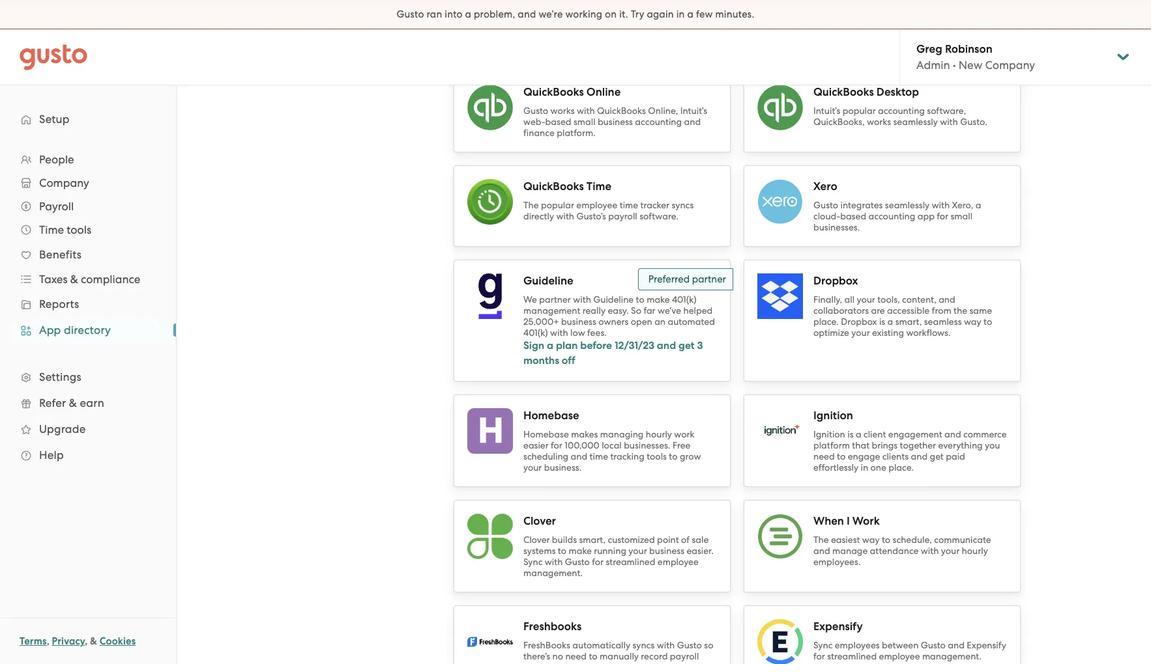 Task type: describe. For each thing, give the bounding box(es) containing it.
quickbooks time the popular employee time tracker syncs directly with gusto's payroll software.
[[523, 180, 694, 222]]

ran
[[427, 8, 442, 20]]

employee inside quickbooks time the popular employee time tracker syncs directly with gusto's payroll software.
[[577, 200, 618, 211]]

0 vertical spatial dropbox
[[814, 274, 858, 288]]

tools inside time tools dropdown button
[[67, 224, 91, 237]]

to inside when i work the easiest way to schedule, communicate and manage attendance with your hourly employees.
[[882, 535, 891, 546]]

25,000+
[[523, 317, 559, 327]]

1 , from the left
[[47, 636, 49, 648]]

to inside homebase homebase makes managing hourly work easier for 100,000 local businesses. free scheduling and time tracking tools to grow your business.
[[669, 452, 678, 462]]

works inside quickbooks online gusto works with quickbooks online, intuit's web-based small business accounting and finance platform.
[[551, 106, 575, 116]]

online,
[[648, 106, 678, 116]]

we
[[523, 295, 537, 305]]

and inside homebase homebase makes managing hourly work easier for 100,000 local businesses. free scheduling and time tracking tools to grow your business.
[[571, 452, 587, 462]]

payroll button
[[13, 195, 163, 218]]

sync inside expensify sync employees between gusto and expensify for streamlined employee management.
[[814, 641, 833, 651]]

a right the into
[[465, 8, 471, 20]]

online
[[587, 85, 621, 99]]

based inside quickbooks online gusto works with quickbooks online, intuit's web-based small business accounting and finance platform.
[[545, 117, 571, 127]]

gusto inside clover clover builds smart, customized point of sale systems to make running your business easier. sync with gusto for streamlined employee management.
[[565, 557, 590, 568]]

based inside xero gusto integrates seamlessly with xero, a cloud-based accounting app for small businesses.
[[840, 211, 866, 222]]

plan
[[556, 340, 578, 352]]

guideline logo image
[[467, 274, 513, 319]]

company inside greg robinson admin • new company
[[985, 59, 1035, 72]]

way inside when i work the easiest way to schedule, communicate and manage attendance with your hourly employees.
[[862, 535, 880, 546]]

quickbooks desktop intuit's popular accounting software, quickbooks, works seamlessly with gusto.
[[814, 85, 987, 127]]

for inside homebase homebase makes managing hourly work easier for 100,000 local businesses. free scheduling and time tracking tools to grow your business.
[[551, 441, 563, 451]]

with inside xero gusto integrates seamlessly with xero, a cloud-based accounting app for small businesses.
[[932, 200, 950, 211]]

syncs inside freshbooks freshbooks automatically syncs with gusto so there's no need to manually record payroll entries.
[[633, 641, 655, 651]]

gusto left ran
[[397, 8, 424, 20]]

refer
[[39, 397, 66, 410]]

makes
[[571, 430, 598, 440]]

freshbooks logo image
[[467, 620, 513, 665]]

everything
[[938, 441, 983, 451]]

cookies button
[[100, 634, 136, 650]]

with up plan
[[550, 328, 568, 338]]

0 vertical spatial 401(k)
[[672, 295, 697, 305]]

quickbooks desktop logo image
[[758, 85, 803, 130]]

1 vertical spatial dropbox
[[841, 317, 877, 327]]

hourly inside when i work the easiest way to schedule, communicate and manage attendance with your hourly employees.
[[962, 546, 988, 557]]

2 , from the left
[[85, 636, 88, 648]]

engage
[[848, 452, 880, 462]]

effortlessly
[[814, 463, 859, 473]]

12/31/23
[[615, 340, 654, 352]]

builds
[[552, 535, 577, 546]]

setup link
[[13, 108, 163, 131]]

settings link
[[13, 366, 163, 389]]

platform
[[814, 441, 850, 451]]

2 clover from the top
[[523, 535, 550, 546]]

time inside quickbooks time the popular employee time tracker syncs directly with gusto's payroll software.
[[620, 200, 638, 211]]

same
[[970, 306, 992, 316]]

app
[[918, 211, 935, 222]]

smart, inside clover clover builds smart, customized point of sale systems to make running your business easier. sync with gusto for streamlined employee management.
[[579, 535, 606, 546]]

earn
[[80, 397, 104, 410]]

ignition ignition is a client engagement and commerce platform that brings together everything you need to engage clients and get paid effortlessly in one place.
[[814, 409, 1007, 473]]

privacy link
[[52, 636, 85, 648]]

quickbooks for quickbooks time
[[523, 180, 584, 194]]

reports
[[39, 298, 79, 311]]

accessible
[[887, 306, 930, 316]]

small inside quickbooks online gusto works with quickbooks online, intuit's web-based small business accounting and finance platform.
[[574, 117, 596, 127]]

employee inside expensify sync employees between gusto and expensify for streamlined employee management.
[[879, 652, 920, 662]]

automatically
[[573, 641, 630, 651]]

your up are
[[857, 295, 875, 305]]

in inside ignition ignition is a client engagement and commerce platform that brings together everything you need to engage clients and get paid effortlessly in one place.
[[861, 463, 868, 473]]

need inside ignition ignition is a client engagement and commerce platform that brings together everything you need to engage clients and get paid effortlessly in one place.
[[814, 452, 835, 462]]

quickbooks for quickbooks desktop
[[814, 85, 874, 99]]

a inside dropbox finally, all your tools, content, and collaborators are accessible from the same place. dropbox is a smart, seamless way to optimize your existing workflows.
[[888, 317, 893, 327]]

expensify sync employees between gusto and expensify for streamlined employee management.
[[814, 621, 1006, 662]]

upgrade
[[39, 423, 86, 436]]

& for compliance
[[70, 273, 78, 286]]

time tools
[[39, 224, 91, 237]]

off
[[562, 354, 576, 367]]

so
[[704, 641, 713, 651]]

gusto navigation element
[[0, 85, 176, 490]]

automated
[[668, 317, 715, 327]]

3
[[697, 340, 703, 352]]

a inside guideline we partner with guideline to make 401(k) management really easy. so far we've helped 25,000+ business owners open an automated 401(k) with low fees. sign a plan before 12/31/23 and get 3 months off
[[547, 340, 554, 352]]

gusto inside quickbooks online gusto works with quickbooks online, intuit's web-based small business accounting and finance platform.
[[523, 106, 548, 116]]

1 horizontal spatial partner
[[692, 274, 726, 286]]

time inside time tools dropdown button
[[39, 224, 64, 237]]

upgrade link
[[13, 418, 163, 441]]

are
[[871, 306, 885, 316]]

to inside dropbox finally, all your tools, content, and collaborators are accessible from the same place. dropbox is a smart, seamless way to optimize your existing workflows.
[[984, 317, 992, 327]]

seamlessly inside xero gusto integrates seamlessly with xero, a cloud-based accounting app for small businesses.
[[885, 200, 930, 211]]

point
[[657, 535, 679, 546]]

manually
[[600, 652, 639, 662]]

with inside freshbooks freshbooks automatically syncs with gusto so there's no need to manually record payroll entries.
[[657, 641, 675, 651]]

with inside quickbooks time the popular employee time tracker syncs directly with gusto's payroll software.
[[556, 211, 574, 222]]

popular for time
[[541, 200, 574, 211]]

working
[[565, 8, 603, 20]]

robinson
[[945, 42, 993, 56]]

with inside the quickbooks desktop intuit's popular accounting software, quickbooks, works seamlessly with gusto.
[[940, 117, 958, 127]]

seamless
[[924, 317, 962, 327]]

freshbooks freshbooks automatically syncs with gusto so there's no need to manually record payroll entries.
[[523, 621, 713, 665]]

xero
[[814, 180, 837, 194]]

workflows.
[[906, 328, 951, 338]]

employees
[[835, 641, 880, 651]]

between
[[882, 641, 919, 651]]

entries.
[[523, 663, 554, 665]]

local
[[602, 441, 622, 451]]

business inside quickbooks online gusto works with quickbooks online, intuit's web-based small business accounting and finance platform.
[[598, 117, 633, 127]]

web-
[[523, 117, 545, 127]]

manage
[[832, 546, 868, 557]]

way inside dropbox finally, all your tools, content, and collaborators are accessible from the same place. dropbox is a smart, seamless way to optimize your existing workflows.
[[964, 317, 982, 327]]

your inside clover clover builds smart, customized point of sale systems to make running your business easier. sync with gusto for streamlined employee management.
[[629, 546, 647, 557]]

make inside guideline we partner with guideline to make 401(k) management really easy. so far we've helped 25,000+ business owners open an automated 401(k) with low fees. sign a plan before 12/31/23 and get 3 months off
[[647, 295, 670, 305]]

a inside xero gusto integrates seamlessly with xero, a cloud-based accounting app for small businesses.
[[976, 200, 981, 211]]

0 horizontal spatial expensify
[[814, 621, 863, 634]]

and inside quickbooks online gusto works with quickbooks online, intuit's web-based small business accounting and finance platform.
[[684, 117, 701, 127]]

to inside guideline we partner with guideline to make 401(k) management really easy. so far we've helped 25,000+ business owners open an automated 401(k) with low fees. sign a plan before 12/31/23 and get 3 months off
[[636, 295, 645, 305]]

company inside dropdown button
[[39, 177, 89, 190]]

partner inside guideline we partner with guideline to make 401(k) management really easy. so far we've helped 25,000+ business owners open an automated 401(k) with low fees. sign a plan before 12/31/23 and get 3 months off
[[539, 295, 571, 305]]

optimize
[[814, 328, 849, 338]]

months
[[523, 354, 559, 367]]

ignition logo image
[[758, 422, 803, 442]]

gusto ran into a problem, and we're working on it. try again in a few minutes.
[[397, 8, 755, 20]]

admin
[[917, 59, 950, 72]]

benefits
[[39, 248, 82, 261]]

place. inside ignition ignition is a client engagement and commerce platform that brings together everything you need to engage clients and get paid effortlessly in one place.
[[889, 463, 914, 473]]

scheduling
[[523, 452, 569, 462]]

get inside ignition ignition is a client engagement and commerce platform that brings together everything you need to engage clients and get paid effortlessly in one place.
[[930, 452, 944, 462]]

streamlined inside expensify sync employees between gusto and expensify for streamlined employee management.
[[827, 652, 877, 662]]

easier
[[523, 441, 549, 451]]

the inside quickbooks time the popular employee time tracker syncs directly with gusto's payroll software.
[[523, 200, 539, 211]]

for inside clover clover builds smart, customized point of sale systems to make running your business easier. sync with gusto for streamlined employee management.
[[592, 557, 604, 568]]

0 vertical spatial guideline
[[523, 274, 573, 288]]

one
[[871, 463, 886, 473]]

employees.
[[814, 557, 861, 568]]

an
[[655, 317, 666, 327]]

directly
[[523, 211, 554, 222]]

record
[[641, 652, 668, 662]]

the inside when i work the easiest way to schedule, communicate and manage attendance with your hourly employees.
[[814, 535, 829, 546]]

businesses. inside homebase homebase makes managing hourly work easier for 100,000 local businesses. free scheduling and time tracking tools to grow your business.
[[624, 441, 670, 451]]

few
[[696, 8, 713, 20]]

to inside ignition ignition is a client engagement and commerce platform that brings together everything you need to engage clients and get paid effortlessly in one place.
[[837, 452, 846, 462]]

sale
[[692, 535, 709, 546]]

expensify logo image
[[758, 620, 803, 665]]

sign
[[523, 340, 545, 352]]

with inside quickbooks online gusto works with quickbooks online, intuit's web-based small business accounting and finance platform.
[[577, 106, 595, 116]]

make inside clover clover builds smart, customized point of sale systems to make running your business easier. sync with gusto for streamlined employee management.
[[569, 546, 592, 557]]

low
[[570, 328, 585, 338]]

to inside clover clover builds smart, customized point of sale systems to make running your business easier. sync with gusto for streamlined employee management.
[[558, 546, 567, 557]]

tools inside homebase homebase makes managing hourly work easier for 100,000 local businesses. free scheduling and time tracking tools to grow your business.
[[647, 452, 667, 462]]

employee inside clover clover builds smart, customized point of sale systems to make running your business easier. sync with gusto for streamlined employee management.
[[658, 557, 699, 568]]

need inside freshbooks freshbooks automatically syncs with gusto so there's no need to manually record payroll entries.
[[565, 652, 587, 662]]

1 clover from the top
[[523, 515, 556, 529]]

running
[[594, 546, 626, 557]]

greg
[[917, 42, 943, 56]]

1 vertical spatial expensify
[[967, 641, 1006, 651]]

gusto inside freshbooks freshbooks automatically syncs with gusto so there's no need to manually record payroll entries.
[[677, 641, 702, 651]]

collaborators
[[814, 306, 869, 316]]

dropbox logo image
[[758, 274, 803, 319]]

directory
[[64, 324, 111, 337]]

businesses. inside xero gusto integrates seamlessly with xero, a cloud-based accounting app for small businesses.
[[814, 222, 860, 233]]

platform.
[[557, 128, 596, 138]]

software,
[[927, 106, 966, 116]]



Task type: vqa. For each thing, say whether or not it's contained in the screenshot.


Task type: locate. For each thing, give the bounding box(es) containing it.
management. inside expensify sync employees between gusto and expensify for streamlined employee management.
[[922, 652, 982, 662]]

1 vertical spatial businesses.
[[624, 441, 670, 451]]

syncs up software.
[[672, 200, 694, 211]]

content,
[[902, 295, 937, 305]]

0 vertical spatial small
[[574, 117, 596, 127]]

1 horizontal spatial place.
[[889, 463, 914, 473]]

gusto up cloud-
[[814, 200, 838, 211]]

finance
[[523, 128, 555, 138]]

1 vertical spatial sync
[[814, 641, 833, 651]]

employee up gusto's
[[577, 200, 618, 211]]

0 horizontal spatial in
[[676, 8, 685, 20]]

& left cookies
[[90, 636, 97, 648]]

quickbooks,
[[814, 117, 865, 127]]

company
[[985, 59, 1035, 72], [39, 177, 89, 190]]

is inside dropbox finally, all your tools, content, and collaborators are accessible from the same place. dropbox is a smart, seamless way to optimize your existing workflows.
[[879, 317, 885, 327]]

1 vertical spatial works
[[867, 117, 891, 127]]

popular inside quickbooks time the popular employee time tracker syncs directly with gusto's payroll software.
[[541, 200, 574, 211]]

0 vertical spatial syncs
[[672, 200, 694, 211]]

smart, inside dropbox finally, all your tools, content, and collaborators are accessible from the same place. dropbox is a smart, seamless way to optimize your existing workflows.
[[896, 317, 922, 327]]

list containing people
[[0, 148, 176, 469]]

time
[[620, 200, 638, 211], [590, 452, 608, 462]]

2 intuit's from the left
[[814, 106, 840, 116]]

0 horizontal spatial the
[[523, 200, 539, 211]]

0 vertical spatial seamlessly
[[893, 117, 938, 127]]

tools,
[[878, 295, 900, 305]]

need down the platform
[[814, 452, 835, 462]]

1 horizontal spatial guideline
[[593, 295, 634, 305]]

intuit's right online,
[[680, 106, 707, 116]]

when i work the easiest way to schedule, communicate and manage attendance with your hourly employees.
[[814, 515, 991, 568]]

0 horizontal spatial syncs
[[633, 641, 655, 651]]

with inside clover clover builds smart, customized point of sale systems to make running your business easier. sync with gusto for streamlined employee management.
[[545, 557, 563, 568]]

company right new
[[985, 59, 1035, 72]]

0 vertical spatial works
[[551, 106, 575, 116]]

grow
[[680, 452, 701, 462]]

0 vertical spatial accounting
[[878, 106, 925, 116]]

1 horizontal spatial payroll
[[670, 652, 699, 662]]

freshbooks
[[523, 621, 582, 634]]

1 horizontal spatial expensify
[[967, 641, 1006, 651]]

tracker
[[641, 200, 670, 211]]

businesses.
[[814, 222, 860, 233], [624, 441, 670, 451]]

place. up optimize
[[814, 317, 839, 327]]

& left earn
[[69, 397, 77, 410]]

a up that
[[856, 430, 862, 440]]

1 vertical spatial employee
[[658, 557, 699, 568]]

business inside guideline we partner with guideline to make 401(k) management really easy. so far we've helped 25,000+ business owners open an automated 401(k) with low fees. sign a plan before 12/31/23 and get 3 months off
[[561, 317, 596, 327]]

quickbooks up 'web-'
[[523, 85, 584, 99]]

popular up 'quickbooks,'
[[843, 106, 876, 116]]

0 horizontal spatial business
[[561, 317, 596, 327]]

place. down the clients
[[889, 463, 914, 473]]

far
[[644, 306, 656, 316]]

quickbooks up "directly"
[[523, 180, 584, 194]]

0 horizontal spatial time
[[590, 452, 608, 462]]

1 vertical spatial is
[[848, 430, 854, 440]]

tools
[[67, 224, 91, 237], [647, 452, 667, 462]]

again
[[647, 8, 674, 20]]

2 homebase from the top
[[523, 430, 569, 440]]

in right again
[[676, 8, 685, 20]]

terms link
[[20, 636, 47, 648]]

payroll right gusto's
[[608, 211, 637, 222]]

1 vertical spatial small
[[951, 211, 973, 222]]

accounting inside xero gusto integrates seamlessly with xero, a cloud-based accounting app for small businesses.
[[869, 211, 916, 222]]

seamlessly up app on the right top of page
[[885, 200, 930, 211]]

1 homebase from the top
[[523, 409, 579, 423]]

your down customized
[[629, 546, 647, 557]]

to up attendance
[[882, 535, 891, 546]]

minutes.
[[715, 8, 755, 20]]

0 horizontal spatial is
[[848, 430, 854, 440]]

1 vertical spatial partner
[[539, 295, 571, 305]]

finally,
[[814, 295, 842, 305]]

so
[[631, 306, 641, 316]]

0 horizontal spatial guideline
[[523, 274, 573, 288]]

gusto left so
[[677, 641, 702, 651]]

1 vertical spatial management.
[[922, 652, 982, 662]]

0 horizontal spatial smart,
[[579, 535, 606, 546]]

hourly inside homebase homebase makes managing hourly work easier for 100,000 local businesses. free scheduling and time tracking tools to grow your business.
[[646, 430, 672, 440]]

0 vertical spatial clover
[[523, 515, 556, 529]]

get inside guideline we partner with guideline to make 401(k) management really easy. so far we've helped 25,000+ business owners open an automated 401(k) with low fees. sign a plan before 12/31/23 and get 3 months off
[[679, 340, 695, 352]]

guideline up easy. on the right top
[[593, 295, 634, 305]]

with up app on the right top of page
[[932, 200, 950, 211]]

1 horizontal spatial hourly
[[962, 546, 988, 557]]

to
[[636, 295, 645, 305], [984, 317, 992, 327], [669, 452, 678, 462], [837, 452, 846, 462], [882, 535, 891, 546], [558, 546, 567, 557], [589, 652, 598, 662]]

1 horizontal spatial based
[[840, 211, 866, 222]]

help link
[[13, 444, 163, 467]]

0 vertical spatial tools
[[67, 224, 91, 237]]

business down point
[[649, 546, 685, 557]]

partner up management
[[539, 295, 571, 305]]

hourly left work
[[646, 430, 672, 440]]

place. inside dropbox finally, all your tools, content, and collaborators are accessible from the same place. dropbox is a smart, seamless way to optimize your existing workflows.
[[814, 317, 839, 327]]

i
[[847, 515, 850, 529]]

your inside homebase homebase makes managing hourly work easier for 100,000 local businesses. free scheduling and time tracking tools to grow your business.
[[523, 463, 542, 473]]

company down people
[[39, 177, 89, 190]]

0 vertical spatial sync
[[523, 557, 543, 568]]

& right taxes at the left top
[[70, 273, 78, 286]]

2 vertical spatial employee
[[879, 652, 920, 662]]

1 vertical spatial syncs
[[633, 641, 655, 651]]

gusto
[[397, 8, 424, 20], [523, 106, 548, 116], [814, 200, 838, 211], [565, 557, 590, 568], [677, 641, 702, 651], [921, 641, 946, 651]]

with up the platform.
[[577, 106, 595, 116]]

xero gusto integrates seamlessly with xero, a cloud-based accounting app for small businesses.
[[814, 180, 981, 233]]

is down are
[[879, 317, 885, 327]]

small down xero,
[[951, 211, 973, 222]]

homebase
[[523, 409, 579, 423], [523, 430, 569, 440]]

expensify
[[814, 621, 863, 634], [967, 641, 1006, 651]]

quickbooks time logo image
[[467, 179, 513, 225]]

0 horizontal spatial get
[[679, 340, 695, 352]]

quickbooks for quickbooks online
[[523, 85, 584, 99]]

guideline
[[523, 274, 573, 288], [593, 295, 634, 305]]

1 horizontal spatial need
[[814, 452, 835, 462]]

with inside when i work the easiest way to schedule, communicate and manage attendance with your hourly employees.
[[921, 546, 939, 557]]

smart, down accessible at the top of the page
[[896, 317, 922, 327]]

1 vertical spatial time
[[39, 224, 64, 237]]

your
[[857, 295, 875, 305], [852, 328, 870, 338], [523, 463, 542, 473], [629, 546, 647, 557], [941, 546, 960, 557]]

1 horizontal spatial intuit's
[[814, 106, 840, 116]]

1 vertical spatial guideline
[[593, 295, 634, 305]]

with up record
[[657, 641, 675, 651]]

need right no
[[565, 652, 587, 662]]

time inside homebase homebase makes managing hourly work easier for 100,000 local businesses. free scheduling and time tracking tools to grow your business.
[[590, 452, 608, 462]]

is inside ignition ignition is a client engagement and commerce platform that brings together everything you need to engage clients and get paid effortlessly in one place.
[[848, 430, 854, 440]]

gusto.
[[960, 117, 987, 127]]

quickbooks online gusto works with quickbooks online, intuit's web-based small business accounting and finance platform.
[[523, 85, 707, 138]]

0 horizontal spatial works
[[551, 106, 575, 116]]

quickbooks up 'quickbooks,'
[[814, 85, 874, 99]]

time up gusto's
[[587, 180, 612, 194]]

dropbox down collaborators
[[841, 317, 877, 327]]

1 horizontal spatial time
[[587, 180, 612, 194]]

based up the platform.
[[545, 117, 571, 127]]

open
[[631, 317, 652, 327]]

for down running
[[592, 557, 604, 568]]

cloud-
[[814, 211, 840, 222]]

setup
[[39, 113, 70, 126]]

with left gusto's
[[556, 211, 574, 222]]

1 vertical spatial make
[[569, 546, 592, 557]]

1 vertical spatial popular
[[541, 200, 574, 211]]

0 vertical spatial payroll
[[608, 211, 637, 222]]

syncs inside quickbooks time the popular employee time tracker syncs directly with gusto's payroll software.
[[672, 200, 694, 211]]

intuit's up 'quickbooks,'
[[814, 106, 840, 116]]

1 horizontal spatial in
[[861, 463, 868, 473]]

syncs up record
[[633, 641, 655, 651]]

accounting down integrates
[[869, 211, 916, 222]]

get
[[679, 340, 695, 352], [930, 452, 944, 462]]

0 vertical spatial make
[[647, 295, 670, 305]]

intuit's inside the quickbooks desktop intuit's popular accounting software, quickbooks, works seamlessly with gusto.
[[814, 106, 840, 116]]

when i work logo image
[[758, 514, 803, 560]]

1 horizontal spatial small
[[951, 211, 973, 222]]

partner up helped
[[692, 274, 726, 286]]

to inside freshbooks freshbooks automatically syncs with gusto so there's no need to manually record payroll entries.
[[589, 652, 598, 662]]

1 horizontal spatial popular
[[843, 106, 876, 116]]

smart,
[[896, 317, 922, 327], [579, 535, 606, 546]]

& inside dropdown button
[[70, 273, 78, 286]]

& for earn
[[69, 397, 77, 410]]

1 vertical spatial place.
[[889, 463, 914, 473]]

0 horizontal spatial streamlined
[[606, 557, 655, 568]]

tools right tracking
[[647, 452, 667, 462]]

in down the engage
[[861, 463, 868, 473]]

to up effortlessly
[[837, 452, 846, 462]]

systems
[[523, 546, 556, 557]]

sync inside clover clover builds smart, customized point of sale systems to make running your business easier. sync with gusto for streamlined employee management.
[[523, 557, 543, 568]]

0 vertical spatial business
[[598, 117, 633, 127]]

work
[[674, 430, 695, 440]]

with down schedule,
[[921, 546, 939, 557]]

2 horizontal spatial business
[[649, 546, 685, 557]]

is up that
[[848, 430, 854, 440]]

works up the platform.
[[551, 106, 575, 116]]

make down builds
[[569, 546, 592, 557]]

owners
[[599, 317, 629, 327]]

1 vertical spatial business
[[561, 317, 596, 327]]

businesses. down cloud-
[[814, 222, 860, 233]]

your down communicate
[[941, 546, 960, 557]]

cookies
[[100, 636, 136, 648]]

employee down between
[[879, 652, 920, 662]]

0 vertical spatial get
[[679, 340, 695, 352]]

streamlined down employees
[[827, 652, 877, 662]]

time down payroll
[[39, 224, 64, 237]]

0 vertical spatial company
[[985, 59, 1035, 72]]

paid
[[946, 452, 965, 462]]

business inside clover clover builds smart, customized point of sale systems to make running your business easier. sync with gusto for streamlined employee management.
[[649, 546, 685, 557]]

0 horizontal spatial way
[[862, 535, 880, 546]]

your left existing
[[852, 328, 870, 338]]

helped
[[683, 306, 713, 316]]

for right app on the right top of page
[[937, 211, 949, 222]]

seamlessly inside the quickbooks desktop intuit's popular accounting software, quickbooks, works seamlessly with gusto.
[[893, 117, 938, 127]]

to down free
[[669, 452, 678, 462]]

small up the platform.
[[574, 117, 596, 127]]

quickbooks down online
[[597, 106, 646, 116]]

list
[[0, 148, 176, 469]]

for right expensify logo
[[814, 652, 825, 662]]

1 vertical spatial get
[[930, 452, 944, 462]]

popular inside the quickbooks desktop intuit's popular accounting software, quickbooks, works seamlessly with gusto.
[[843, 106, 876, 116]]

works down desktop
[[867, 117, 891, 127]]

0 horizontal spatial need
[[565, 652, 587, 662]]

tools down payroll dropdown button
[[67, 224, 91, 237]]

1 horizontal spatial is
[[879, 317, 885, 327]]

0 vertical spatial is
[[879, 317, 885, 327]]

for inside xero gusto integrates seamlessly with xero, a cloud-based accounting app for small businesses.
[[937, 211, 949, 222]]

company button
[[13, 171, 163, 195]]

to down the automatically
[[589, 652, 598, 662]]

0 vertical spatial expensify
[[814, 621, 863, 634]]

desktop
[[877, 85, 919, 99]]

small inside xero gusto integrates seamlessly with xero, a cloud-based accounting app for small businesses.
[[951, 211, 973, 222]]

your down scheduling
[[523, 463, 542, 473]]

1 ignition from the top
[[814, 409, 853, 423]]

businesses. up tracking
[[624, 441, 670, 451]]

and inside dropbox finally, all your tools, content, and collaborators are accessible from the same place. dropbox is a smart, seamless way to optimize your existing workflows.
[[939, 295, 956, 305]]

1 horizontal spatial time
[[620, 200, 638, 211]]

taxes
[[39, 273, 68, 286]]

quickbooks inside quickbooks time the popular employee time tracker syncs directly with gusto's payroll software.
[[523, 180, 584, 194]]

0 horizontal spatial make
[[569, 546, 592, 557]]

management. inside clover clover builds smart, customized point of sale systems to make running your business easier. sync with gusto for streamlined employee management.
[[523, 568, 583, 579]]

is
[[879, 317, 885, 327], [848, 430, 854, 440]]

streamlined
[[606, 557, 655, 568], [827, 652, 877, 662]]

1 horizontal spatial get
[[930, 452, 944, 462]]

a left "few"
[[687, 8, 694, 20]]

preferred partner
[[648, 274, 726, 286]]

1 vertical spatial the
[[814, 535, 829, 546]]

clover logo image
[[467, 514, 513, 560]]

0 vertical spatial management.
[[523, 568, 583, 579]]

0 horizontal spatial place.
[[814, 317, 839, 327]]

0 horizontal spatial hourly
[[646, 430, 672, 440]]

quickbooks online logo image
[[467, 85, 513, 130]]

get left the paid on the right bottom of page
[[930, 452, 944, 462]]

into
[[445, 8, 463, 20]]

0 vertical spatial place.
[[814, 317, 839, 327]]

we're
[[539, 8, 563, 20]]

make
[[647, 295, 670, 305], [569, 546, 592, 557]]

1 horizontal spatial business
[[598, 117, 633, 127]]

quickbooks inside the quickbooks desktop intuit's popular accounting software, quickbooks, works seamlessly with gusto.
[[814, 85, 874, 99]]

1 vertical spatial way
[[862, 535, 880, 546]]

0 vertical spatial way
[[964, 317, 982, 327]]

payroll right record
[[670, 652, 699, 662]]

commerce
[[964, 430, 1007, 440]]

works inside the quickbooks desktop intuit's popular accounting software, quickbooks, works seamlessly with gusto.
[[867, 117, 891, 127]]

homebase homebase makes managing hourly work easier for 100,000 local businesses. free scheduling and time tracking tools to grow your business.
[[523, 409, 701, 473]]

integrates
[[841, 200, 883, 211]]

seamlessly down software,
[[893, 117, 938, 127]]

it.
[[619, 8, 628, 20]]

easiest
[[831, 535, 860, 546]]

401(k) up helped
[[672, 295, 697, 305]]

way down the work
[[862, 535, 880, 546]]

1 horizontal spatial sync
[[814, 641, 833, 651]]

1 vertical spatial streamlined
[[827, 652, 877, 662]]

xero logo image
[[758, 179, 803, 225]]

together
[[900, 441, 936, 451]]

with down the systems
[[545, 557, 563, 568]]

gusto inside xero gusto integrates seamlessly with xero, a cloud-based accounting app for small businesses.
[[814, 200, 838, 211]]

0 vertical spatial based
[[545, 117, 571, 127]]

1 horizontal spatial smart,
[[896, 317, 922, 327]]

1 vertical spatial hourly
[[962, 546, 988, 557]]

0 vertical spatial businesses.
[[814, 222, 860, 233]]

guideline up 'we'
[[523, 274, 573, 288]]

reports link
[[13, 293, 163, 316]]

1 horizontal spatial tools
[[647, 452, 667, 462]]

a right sign
[[547, 340, 554, 352]]

accounting inside the quickbooks desktop intuit's popular accounting software, quickbooks, works seamlessly with gusto.
[[878, 106, 925, 116]]

payroll
[[39, 200, 74, 213]]

business up low
[[561, 317, 596, 327]]

free
[[673, 441, 691, 451]]

try
[[631, 8, 644, 20]]

to down "same"
[[984, 317, 992, 327]]

freshbooks
[[523, 641, 570, 651]]

homebase logo image
[[467, 409, 513, 454]]

accounting inside quickbooks online gusto works with quickbooks online, intuit's web-based small business accounting and finance platform.
[[635, 117, 682, 127]]

really
[[583, 306, 606, 316]]

get left 3
[[679, 340, 695, 352]]

sync
[[523, 557, 543, 568], [814, 641, 833, 651]]

2 ignition from the top
[[814, 430, 845, 440]]

hourly down communicate
[[962, 546, 988, 557]]

with down software,
[[940, 117, 958, 127]]

0 vertical spatial need
[[814, 452, 835, 462]]

1 vertical spatial company
[[39, 177, 89, 190]]

privacy
[[52, 636, 85, 648]]

0 horizontal spatial tools
[[67, 224, 91, 237]]

streamlined down customized
[[606, 557, 655, 568]]

1 vertical spatial seamlessly
[[885, 200, 930, 211]]

for inside expensify sync employees between gusto and expensify for streamlined employee management.
[[814, 652, 825, 662]]

accounting down online,
[[635, 117, 682, 127]]

401(k) down 25,000+
[[523, 328, 548, 338]]

business.
[[544, 463, 582, 473]]

streamlined inside clover clover builds smart, customized point of sale systems to make running your business easier. sync with gusto for streamlined employee management.
[[606, 557, 655, 568]]

popular up "directly"
[[541, 200, 574, 211]]

0 vertical spatial time
[[620, 200, 638, 211]]

the down when
[[814, 535, 829, 546]]

payroll inside quickbooks time the popular employee time tracker syncs directly with gusto's payroll software.
[[608, 211, 637, 222]]

2 vertical spatial accounting
[[869, 211, 916, 222]]

of
[[681, 535, 690, 546]]

payroll inside freshbooks freshbooks automatically syncs with gusto so there's no need to manually record payroll entries.
[[670, 652, 699, 662]]

time inside quickbooks time the popular employee time tracker syncs directly with gusto's payroll software.
[[587, 180, 612, 194]]

preferred
[[648, 274, 690, 286]]

help
[[39, 449, 64, 462]]

a right xero,
[[976, 200, 981, 211]]

customized
[[608, 535, 655, 546]]

1 horizontal spatial employee
[[658, 557, 699, 568]]

0 horizontal spatial ,
[[47, 636, 49, 648]]

and inside guideline we partner with guideline to make 401(k) management really easy. so far we've helped 25,000+ business owners open an automated 401(k) with low fees. sign a plan before 12/31/23 and get 3 months off
[[657, 340, 676, 352]]

make up far at the right top of page
[[647, 295, 670, 305]]

a inside ignition ignition is a client engagement and commerce platform that brings together everything you need to engage clients and get paid effortlessly in one place.
[[856, 430, 862, 440]]

and
[[518, 8, 536, 20], [684, 117, 701, 127], [939, 295, 956, 305], [657, 340, 676, 352], [945, 430, 961, 440], [571, 452, 587, 462], [911, 452, 928, 462], [814, 546, 830, 557], [948, 641, 965, 651]]

gusto up 'web-'
[[523, 106, 548, 116]]

and inside expensify sync employees between gusto and expensify for streamlined employee management.
[[948, 641, 965, 651]]

and inside when i work the easiest way to schedule, communicate and manage attendance with your hourly employees.
[[814, 546, 830, 557]]

before
[[580, 340, 612, 352]]

people
[[39, 153, 74, 166]]

new
[[959, 59, 983, 72]]

1 intuit's from the left
[[680, 106, 707, 116]]

0 vertical spatial employee
[[577, 200, 618, 211]]

2 vertical spatial &
[[90, 636, 97, 648]]

popular for desktop
[[843, 106, 876, 116]]

1 vertical spatial based
[[840, 211, 866, 222]]

1 horizontal spatial streamlined
[[827, 652, 877, 662]]

0 horizontal spatial popular
[[541, 200, 574, 211]]

gusto inside expensify sync employees between gusto and expensify for streamlined employee management.
[[921, 641, 946, 651]]

clients
[[883, 452, 909, 462]]

sync down the systems
[[523, 557, 543, 568]]

easier.
[[687, 546, 714, 557]]

people button
[[13, 148, 163, 171]]

app
[[39, 324, 61, 337]]

schedule,
[[893, 535, 932, 546]]

0 horizontal spatial based
[[545, 117, 571, 127]]

2 vertical spatial business
[[649, 546, 685, 557]]

1 vertical spatial 401(k)
[[523, 328, 548, 338]]

2 horizontal spatial employee
[[879, 652, 920, 662]]

•
[[953, 59, 956, 72]]

dropbox up finally,
[[814, 274, 858, 288]]

1 vertical spatial smart,
[[579, 535, 606, 546]]

employee down of
[[658, 557, 699, 568]]

time down the local
[[590, 452, 608, 462]]

business down online
[[598, 117, 633, 127]]

with up really
[[573, 295, 591, 305]]

clover clover builds smart, customized point of sale systems to make running your business easier. sync with gusto for streamlined employee management.
[[523, 515, 714, 579]]

1 horizontal spatial way
[[964, 317, 982, 327]]

intuit's inside quickbooks online gusto works with quickbooks online, intuit's web-based small business accounting and finance platform.
[[680, 106, 707, 116]]

the up "directly"
[[523, 200, 539, 211]]

home image
[[20, 44, 87, 70]]

benefits link
[[13, 243, 163, 267]]

when
[[814, 515, 844, 529]]

0 vertical spatial the
[[523, 200, 539, 211]]

a up existing
[[888, 317, 893, 327]]

sync left employees
[[814, 641, 833, 651]]

your inside when i work the easiest way to schedule, communicate and manage attendance with your hourly employees.
[[941, 546, 960, 557]]

to up so
[[636, 295, 645, 305]]

intuit's
[[680, 106, 707, 116], [814, 106, 840, 116]]



